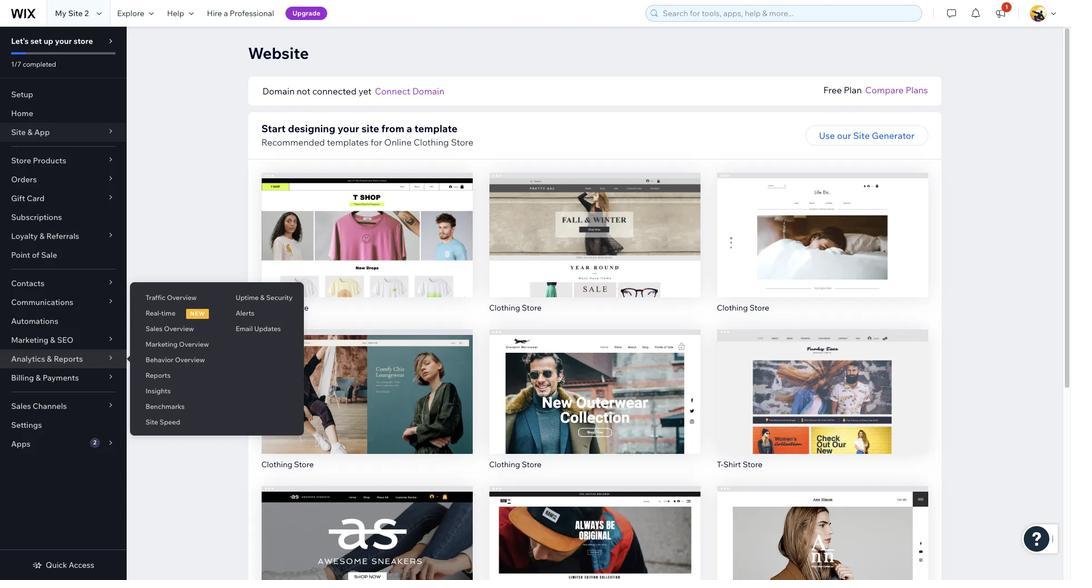 Task type: locate. For each thing, give the bounding box(es) containing it.
1 horizontal spatial sales
[[146, 325, 163, 333]]

home link
[[0, 104, 127, 123]]

1 horizontal spatial shirt
[[724, 459, 741, 469]]

traffic overview link
[[130, 288, 220, 307]]

2
[[85, 8, 89, 18], [93, 439, 96, 446]]

view button
[[343, 239, 391, 259], [571, 239, 619, 259], [799, 239, 846, 259], [343, 396, 391, 416], [571, 396, 619, 416], [799, 396, 846, 416], [343, 553, 391, 573], [571, 553, 619, 573], [799, 553, 846, 573]]

domain
[[263, 86, 295, 97], [412, 86, 445, 97]]

plans
[[906, 84, 928, 96]]

site speed
[[146, 418, 180, 426]]

2 domain from the left
[[412, 86, 445, 97]]

connected
[[312, 86, 357, 97]]

help
[[167, 8, 184, 18]]

& left app
[[27, 127, 33, 137]]

uptime & security link
[[220, 288, 304, 307]]

real-time
[[146, 309, 176, 317]]

your right up
[[55, 36, 72, 46]]

sales inside 'popup button'
[[11, 401, 31, 411]]

seo
[[57, 335, 73, 345]]

free plan compare plans
[[824, 84, 928, 96]]

website
[[248, 43, 309, 63]]

site down home
[[11, 127, 26, 137]]

our
[[837, 130, 851, 141]]

a right from on the top left of page
[[407, 122, 412, 135]]

sales
[[146, 325, 163, 333], [11, 401, 31, 411]]

1 horizontal spatial marketing
[[146, 340, 178, 348]]

your inside start designing your site from a template recommended templates for online clothing store
[[338, 122, 359, 135]]

1 vertical spatial reports
[[146, 371, 171, 380]]

& right uptime in the bottom of the page
[[260, 293, 265, 302]]

reports down seo
[[54, 354, 83, 364]]

subscriptions link
[[0, 208, 127, 227]]

0 vertical spatial sales
[[146, 325, 163, 333]]

1 vertical spatial sales
[[11, 401, 31, 411]]

loyalty
[[11, 231, 38, 241]]

overview down marketing overview
[[175, 356, 205, 364]]

recommended
[[261, 137, 325, 148]]

sales up 'settings'
[[11, 401, 31, 411]]

free
[[824, 84, 842, 96]]

store inside popup button
[[11, 156, 31, 166]]

0 vertical spatial reports
[[54, 354, 83, 364]]

not
[[297, 86, 311, 97]]

domain left the not
[[263, 86, 295, 97]]

behavior
[[146, 356, 174, 364]]

0 vertical spatial shirt
[[270, 303, 287, 313]]

use our site generator
[[819, 130, 915, 141]]

2 inside sidebar element
[[93, 439, 96, 446]]

sales down real-
[[146, 325, 163, 333]]

store products
[[11, 156, 66, 166]]

overview for behavior overview
[[175, 356, 205, 364]]

marketing
[[11, 335, 48, 345], [146, 340, 178, 348]]

start designing your site from a template recommended templates for online clothing store
[[261, 122, 474, 148]]

& right 'loyalty'
[[40, 231, 45, 241]]

1 vertical spatial 2
[[93, 439, 96, 446]]

use our site generator button
[[806, 126, 928, 146]]

1 vertical spatial t-
[[717, 459, 724, 469]]

sales overview
[[146, 325, 194, 333]]

clothing store
[[489, 303, 542, 313], [717, 303, 770, 313], [261, 459, 314, 469], [489, 459, 542, 469]]

marketing for marketing & seo
[[11, 335, 48, 345]]

point
[[11, 250, 30, 260]]

marketing up analytics
[[11, 335, 48, 345]]

insights link
[[130, 382, 220, 401]]

1 horizontal spatial domain
[[412, 86, 445, 97]]

0 horizontal spatial 2
[[85, 8, 89, 18]]

0 horizontal spatial reports
[[54, 354, 83, 364]]

1 vertical spatial your
[[338, 122, 359, 135]]

apps
[[11, 439, 30, 449]]

contacts button
[[0, 274, 127, 293]]

site right my
[[68, 8, 83, 18]]

referrals
[[46, 231, 79, 241]]

2 down settings link
[[93, 439, 96, 446]]

1 horizontal spatial your
[[338, 122, 359, 135]]

site
[[362, 122, 379, 135]]

gift
[[11, 193, 25, 203]]

a
[[224, 8, 228, 18], [407, 122, 412, 135]]

security
[[266, 293, 293, 302]]

2 right my
[[85, 8, 89, 18]]

& inside dropdown button
[[27, 127, 33, 137]]

marketing & seo button
[[0, 331, 127, 350]]

reports up insights
[[146, 371, 171, 380]]

my site 2
[[55, 8, 89, 18]]

domain right connect
[[412, 86, 445, 97]]

uptime & security
[[236, 293, 293, 302]]

1 domain from the left
[[263, 86, 295, 97]]

marketing for marketing overview
[[146, 340, 178, 348]]

1 vertical spatial a
[[407, 122, 412, 135]]

1 vertical spatial shirt
[[724, 459, 741, 469]]

reports
[[54, 354, 83, 364], [146, 371, 171, 380]]

0 vertical spatial a
[[224, 8, 228, 18]]

1 horizontal spatial a
[[407, 122, 412, 135]]

0 horizontal spatial shirt
[[270, 303, 287, 313]]

1 horizontal spatial 2
[[93, 439, 96, 446]]

a right hire
[[224, 8, 228, 18]]

&
[[27, 127, 33, 137], [40, 231, 45, 241], [260, 293, 265, 302], [50, 335, 55, 345], [47, 354, 52, 364], [36, 373, 41, 383]]

t-
[[261, 303, 268, 313], [717, 459, 724, 469]]

1/7
[[11, 60, 21, 68]]

overview up marketing overview
[[164, 325, 194, 333]]

store
[[74, 36, 93, 46]]

point of sale link
[[0, 246, 127, 265]]

0 horizontal spatial t-
[[261, 303, 268, 313]]

analytics & reports
[[11, 354, 83, 364]]

plan
[[844, 84, 862, 96]]

overview up time
[[167, 293, 197, 302]]

1 horizontal spatial t-
[[717, 459, 724, 469]]

reports link
[[130, 366, 220, 385]]

email updates
[[236, 325, 281, 333]]

billing & payments
[[11, 373, 79, 383]]

upgrade button
[[286, 7, 327, 20]]

0 horizontal spatial sales
[[11, 401, 31, 411]]

edit
[[359, 221, 375, 232], [587, 221, 603, 232], [814, 221, 831, 232], [359, 377, 375, 388], [587, 377, 603, 388], [814, 377, 831, 388], [359, 534, 375, 545], [587, 534, 603, 545], [814, 534, 831, 545]]

your
[[55, 36, 72, 46], [338, 122, 359, 135]]

automations link
[[0, 312, 127, 331]]

store
[[451, 137, 474, 148], [11, 156, 31, 166], [289, 303, 309, 313], [522, 303, 542, 313], [750, 303, 770, 313], [294, 459, 314, 469], [522, 459, 542, 469], [743, 459, 763, 469]]

quick access
[[46, 560, 94, 570]]

0 vertical spatial t-
[[261, 303, 268, 313]]

settings link
[[0, 416, 127, 435]]

0 horizontal spatial domain
[[263, 86, 295, 97]]

marketing overview link
[[130, 335, 220, 354]]

edit button
[[344, 216, 390, 236], [572, 216, 618, 236], [799, 216, 846, 236], [344, 373, 390, 393], [572, 373, 618, 393], [799, 373, 846, 393], [344, 529, 390, 549], [572, 529, 618, 549], [799, 529, 846, 549]]

marketing up behavior
[[146, 340, 178, 348]]

template
[[415, 122, 458, 135]]

& right billing
[[36, 373, 41, 383]]

a inside start designing your site from a template recommended templates for online clothing store
[[407, 122, 412, 135]]

site inside button
[[853, 130, 870, 141]]

sales for sales overview
[[146, 325, 163, 333]]

templates
[[327, 137, 369, 148]]

& for marketing
[[50, 335, 55, 345]]

up
[[44, 36, 53, 46]]

your up 'templates'
[[338, 122, 359, 135]]

of
[[32, 250, 39, 260]]

site right our
[[853, 130, 870, 141]]

shirt
[[270, 303, 287, 313], [724, 459, 741, 469]]

0 vertical spatial your
[[55, 36, 72, 46]]

& up billing & payments
[[47, 354, 52, 364]]

0 horizontal spatial your
[[55, 36, 72, 46]]

0 horizontal spatial a
[[224, 8, 228, 18]]

hire a professional
[[207, 8, 274, 18]]

1/7 completed
[[11, 60, 56, 68]]

loyalty & referrals button
[[0, 227, 127, 246]]

app
[[34, 127, 50, 137]]

behavior overview
[[146, 356, 205, 364]]

overview down "sales overview" link
[[179, 340, 209, 348]]

0 horizontal spatial marketing
[[11, 335, 48, 345]]

marketing inside popup button
[[11, 335, 48, 345]]

& left seo
[[50, 335, 55, 345]]



Task type: vqa. For each thing, say whether or not it's contained in the screenshot.
'site listings' link
no



Task type: describe. For each thing, give the bounding box(es) containing it.
shirt for t-shirt store
[[724, 459, 741, 469]]

designing
[[288, 122, 335, 135]]

hire a professional link
[[200, 0, 281, 27]]

automations
[[11, 316, 58, 326]]

setup
[[11, 89, 33, 99]]

0 vertical spatial 2
[[85, 8, 89, 18]]

online
[[384, 137, 412, 148]]

communications button
[[0, 293, 127, 312]]

1
[[1006, 3, 1008, 11]]

channels
[[33, 401, 67, 411]]

updates
[[254, 325, 281, 333]]

card
[[27, 193, 45, 203]]

alerts
[[236, 309, 255, 317]]

payments
[[43, 373, 79, 383]]

1 horizontal spatial reports
[[146, 371, 171, 380]]

let's set up your store
[[11, 36, 93, 46]]

completed
[[23, 60, 56, 68]]

your inside sidebar element
[[55, 36, 72, 46]]

for
[[371, 137, 382, 148]]

sales for sales channels
[[11, 401, 31, 411]]

t- for t-shirt store
[[717, 459, 724, 469]]

t- shirt store
[[261, 303, 309, 313]]

hire
[[207, 8, 222, 18]]

store products button
[[0, 151, 127, 170]]

start
[[261, 122, 286, 135]]

compare plans button
[[866, 83, 928, 97]]

overview for marketing overview
[[179, 340, 209, 348]]

generator
[[872, 130, 915, 141]]

point of sale
[[11, 250, 57, 260]]

real-
[[146, 309, 161, 317]]

t- for t- shirt store
[[261, 303, 268, 313]]

time
[[161, 309, 176, 317]]

sidebar element
[[0, 27, 127, 580]]

gift card
[[11, 193, 45, 203]]

& for billing
[[36, 373, 41, 383]]

help button
[[160, 0, 200, 27]]

site speed link
[[130, 413, 220, 432]]

sales overview link
[[130, 320, 220, 338]]

site & app button
[[0, 123, 127, 142]]

t-shirt store
[[717, 459, 763, 469]]

insights
[[146, 387, 171, 395]]

traffic
[[146, 293, 165, 302]]

quick access button
[[32, 560, 94, 570]]

orders
[[11, 175, 37, 185]]

connect domain button
[[375, 84, 445, 98]]

professional
[[230, 8, 274, 18]]

site & app
[[11, 127, 50, 137]]

clothing inside start designing your site from a template recommended templates for online clothing store
[[414, 137, 449, 148]]

& for loyalty
[[40, 231, 45, 241]]

access
[[69, 560, 94, 570]]

overview for traffic overview
[[167, 293, 197, 302]]

communications
[[11, 297, 73, 307]]

explore
[[117, 8, 144, 18]]

analytics & reports button
[[0, 350, 127, 368]]

& for uptime
[[260, 293, 265, 302]]

quick
[[46, 560, 67, 570]]

billing & payments button
[[0, 368, 127, 387]]

contacts
[[11, 278, 44, 288]]

store inside start designing your site from a template recommended templates for online clothing store
[[451, 137, 474, 148]]

domain not connected yet connect domain
[[263, 86, 445, 97]]

site left speed
[[146, 418, 158, 426]]

alerts link
[[220, 304, 304, 323]]

reports inside popup button
[[54, 354, 83, 364]]

email
[[236, 325, 253, 333]]

gift card button
[[0, 189, 127, 208]]

speed
[[160, 418, 180, 426]]

uptime
[[236, 293, 259, 302]]

& for analytics
[[47, 354, 52, 364]]

Search for tools, apps, help & more... field
[[660, 6, 919, 21]]

subscriptions
[[11, 212, 62, 222]]

settings
[[11, 420, 42, 430]]

orders button
[[0, 170, 127, 189]]

benchmarks link
[[130, 397, 220, 416]]

compare
[[866, 84, 904, 96]]

overview for sales overview
[[164, 325, 194, 333]]

site inside dropdown button
[[11, 127, 26, 137]]

connect
[[375, 86, 410, 97]]

shirt for t- shirt store
[[270, 303, 287, 313]]

upgrade
[[293, 9, 320, 17]]

& for site
[[27, 127, 33, 137]]

home
[[11, 108, 33, 118]]

setup link
[[0, 85, 127, 104]]

1 button
[[989, 0, 1013, 27]]

sales channels
[[11, 401, 67, 411]]

marketing overview
[[146, 340, 209, 348]]

marketing & seo
[[11, 335, 73, 345]]

sale
[[41, 250, 57, 260]]

use
[[819, 130, 835, 141]]

my
[[55, 8, 66, 18]]

analytics
[[11, 354, 45, 364]]

set
[[30, 36, 42, 46]]

billing
[[11, 373, 34, 383]]



